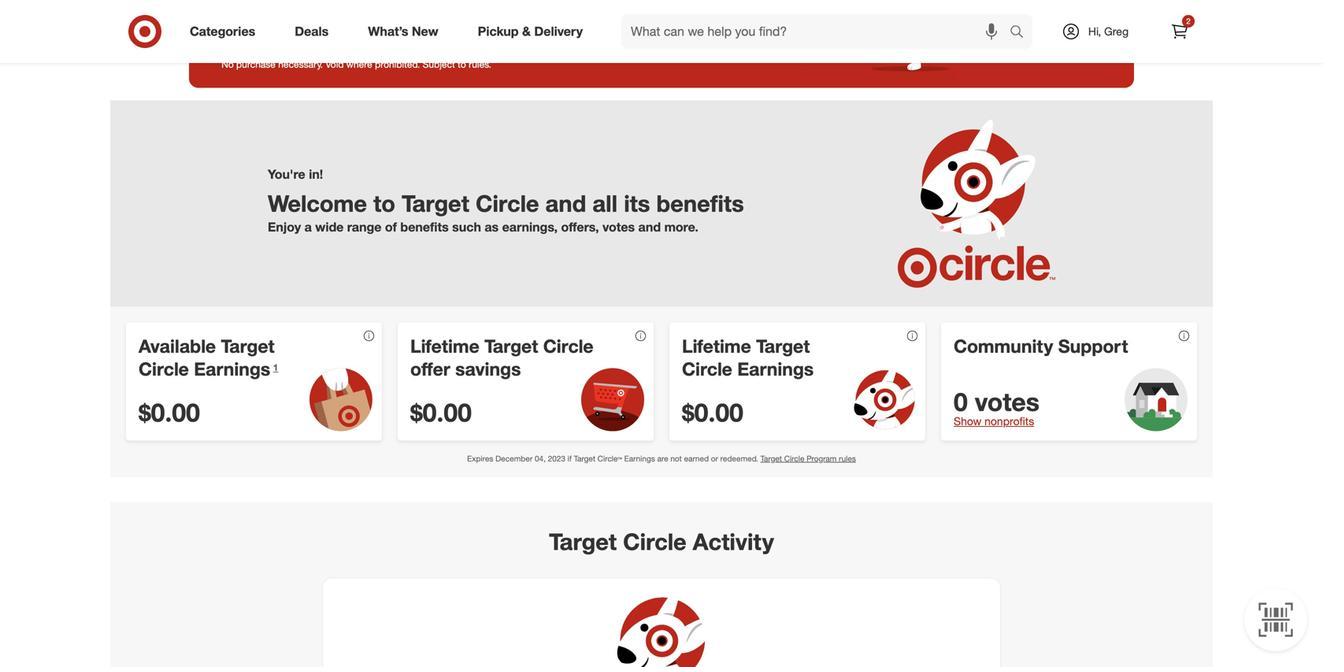 Task type: describe. For each thing, give the bounding box(es) containing it.
of
[[385, 219, 397, 235]]

categories
[[190, 24, 255, 39]]

earnings,
[[502, 219, 558, 235]]

community support
[[954, 335, 1129, 357]]

expires december 04, 2023 if target circle™ earnings are not earned or redeemed. target circle program rules
[[467, 454, 856, 464]]

deals
[[295, 24, 329, 39]]

or
[[711, 454, 718, 464]]

0 horizontal spatial and
[[546, 190, 586, 218]]

activity
[[693, 528, 774, 556]]

1 horizontal spatial and
[[639, 219, 661, 235]]

where
[[346, 58, 372, 70]]

1 link
[[273, 362, 278, 374]]

1 horizontal spatial circle
[[623, 528, 687, 556]]

no purchase necessary. void where prohibited. subject to rules.
[[222, 58, 492, 70]]

offers,
[[561, 219, 599, 235]]

program
[[807, 454, 837, 464]]

pickup & delivery
[[478, 24, 583, 39]]

not
[[671, 454, 682, 464]]

earned
[[684, 454, 709, 464]]

pickup & delivery link
[[465, 14, 603, 49]]

subject
[[423, 58, 455, 70]]

wide
[[315, 219, 344, 235]]

december
[[496, 454, 533, 464]]

2 link
[[1163, 14, 1197, 49]]

lifetime target circle offer savings
[[410, 335, 594, 380]]

range
[[347, 219, 382, 235]]

its
[[624, 190, 650, 218]]

you're in! welcome to target circle and all its benefits enjoy a wide range of benefits such as earnings, offers, votes and more.
[[268, 166, 744, 235]]

necessary.
[[278, 58, 323, 70]]

new
[[412, 24, 439, 39]]

1 $0.00 from the left
[[139, 397, 200, 428]]

0 votes show nonprofits
[[954, 387, 1040, 428]]

are
[[657, 454, 669, 464]]

1
[[273, 362, 278, 374]]

such
[[452, 219, 481, 235]]

circle
[[318, 4, 362, 26]]

what's new link
[[355, 14, 458, 49]]

pickup
[[478, 24, 519, 39]]

rules.
[[469, 58, 492, 70]]

no
[[222, 58, 234, 70]]

search
[[1003, 25, 1041, 41]]

circle earnings for available target
[[139, 358, 270, 380]]

categories link
[[176, 14, 275, 49]]

hi,
[[1089, 24, 1101, 38]]

1 vertical spatial circle
[[784, 454, 805, 464]]

earnings
[[624, 454, 655, 464]]

04,
[[535, 454, 546, 464]]

as
[[485, 219, 499, 235]]

2
[[1187, 16, 1191, 26]]

community
[[954, 335, 1054, 357]]

void
[[326, 58, 344, 70]]

$0.00 for lifetime target circle offer savings
[[410, 397, 472, 428]]

circle™
[[598, 454, 622, 464]]



Task type: vqa. For each thing, say whether or not it's contained in the screenshot.
Nonprofits
yes



Task type: locate. For each thing, give the bounding box(es) containing it.
circle inside "you're in! welcome to target circle and all its benefits enjoy a wide range of benefits such as earnings, offers, votes and more."
[[476, 190, 539, 218]]

offer savings
[[410, 358, 521, 380]]

expires
[[467, 454, 493, 464]]

greg
[[1105, 24, 1129, 38]]

circle earnings
[[139, 358, 270, 380], [682, 358, 814, 380]]

search button
[[1003, 14, 1041, 52]]

lifetime target
[[682, 335, 810, 357]]

0 horizontal spatial votes
[[603, 219, 635, 235]]

votes
[[603, 219, 635, 235], [975, 387, 1040, 417]]

circle left program
[[784, 454, 805, 464]]

votes inside "you're in! welcome to target circle and all its benefits enjoy a wide range of benefits such as earnings, offers, votes and more."
[[603, 219, 635, 235]]

all
[[593, 190, 618, 218]]

1 horizontal spatial circle earnings
[[682, 358, 814, 380]]

circle up as
[[476, 190, 539, 218]]

votes right 0
[[975, 387, 1040, 417]]

$0.00
[[139, 397, 200, 428], [410, 397, 472, 428], [682, 397, 744, 428]]

0 horizontal spatial benefits
[[401, 219, 449, 235]]

benefits up more.
[[657, 190, 744, 218]]

available target
[[139, 335, 275, 357]]

2 circle earnings from the left
[[682, 358, 814, 380]]

circle
[[476, 190, 539, 218], [784, 454, 805, 464], [623, 528, 687, 556]]

&
[[522, 24, 531, 39]]

votes inside 0 votes show nonprofits
[[975, 387, 1040, 417]]

2 $0.00 from the left
[[410, 397, 472, 428]]

show
[[954, 415, 982, 428]]

if
[[568, 454, 572, 464]]

1 vertical spatial and
[[639, 219, 661, 235]]

target circle activity
[[549, 528, 774, 556]]

0 vertical spatial benefits
[[657, 190, 744, 218]]

show nonprofits link
[[954, 415, 1035, 428]]

1 vertical spatial votes
[[975, 387, 1040, 417]]

target
[[402, 190, 469, 218], [574, 454, 596, 464], [761, 454, 782, 464], [549, 528, 617, 556]]

purchase
[[236, 58, 276, 70]]

target inside "you're in! welcome to target circle and all its benefits enjoy a wide range of benefits such as earnings, offers, votes and more."
[[402, 190, 469, 218]]

0
[[954, 387, 968, 417]]

circle earnings for lifetime target
[[682, 358, 814, 380]]

2 vertical spatial circle
[[623, 528, 687, 556]]

$0.00 down available target circle earnings 1
[[139, 397, 200, 428]]

deals link
[[281, 14, 348, 49]]

0 vertical spatial and
[[546, 190, 586, 218]]

0 vertical spatial to
[[458, 58, 466, 70]]

prohibited.
[[375, 58, 420, 70]]

in!
[[309, 166, 323, 182]]

2023
[[548, 454, 566, 464]]

circle earnings inside available target circle earnings 1
[[139, 358, 270, 380]]

to up 'of'
[[373, 190, 395, 218]]

$0.00 for lifetime target circle earnings
[[682, 397, 744, 428]]

$0.00 down offer savings
[[410, 397, 472, 428]]

$0.00 up or
[[682, 397, 744, 428]]

0 vertical spatial votes
[[603, 219, 635, 235]]

votes down all
[[603, 219, 635, 235]]

circle left activity
[[623, 528, 687, 556]]

welcome
[[268, 190, 367, 218]]

0 horizontal spatial circle earnings
[[139, 358, 270, 380]]

what's new
[[368, 24, 439, 39]]

and up offers,
[[546, 190, 586, 218]]

rules
[[839, 454, 856, 464]]

and
[[546, 190, 586, 218], [639, 219, 661, 235]]

0 vertical spatial circle
[[476, 190, 539, 218]]

1 vertical spatial to
[[373, 190, 395, 218]]

1 vertical spatial benefits
[[401, 219, 449, 235]]

lifetime target circle
[[410, 335, 594, 357]]

1 horizontal spatial $0.00
[[410, 397, 472, 428]]

benefits right 'of'
[[401, 219, 449, 235]]

and down 'its' at the left top
[[639, 219, 661, 235]]

to left 'rules.'
[[458, 58, 466, 70]]

0 horizontal spatial circle
[[476, 190, 539, 218]]

support
[[1059, 335, 1129, 357]]

benefits
[[657, 190, 744, 218], [401, 219, 449, 235]]

2 horizontal spatial $0.00
[[682, 397, 744, 428]]

available target circle earnings 1
[[139, 335, 278, 380]]

0 horizontal spatial $0.00
[[139, 397, 200, 428]]

to
[[458, 58, 466, 70], [373, 190, 395, 218]]

1 horizontal spatial to
[[458, 58, 466, 70]]

redeemed.
[[721, 454, 759, 464]]

1 horizontal spatial votes
[[975, 387, 1040, 417]]

0 horizontal spatial to
[[373, 190, 395, 218]]

delivery
[[534, 24, 583, 39]]

circle earnings down lifetime target
[[682, 358, 814, 380]]

nonprofits
[[985, 415, 1035, 428]]

you're
[[268, 166, 305, 182]]

enjoy
[[268, 219, 301, 235]]

to inside "you're in! welcome to target circle and all its benefits enjoy a wide range of benefits such as earnings, offers, votes and more."
[[373, 190, 395, 218]]

1 circle earnings from the left
[[139, 358, 270, 380]]

3 $0.00 from the left
[[682, 397, 744, 428]]

2 horizontal spatial circle
[[784, 454, 805, 464]]

target circle program rules link
[[761, 454, 856, 464]]

circle earnings down available target
[[139, 358, 270, 380]]

hi, greg
[[1089, 24, 1129, 38]]

a
[[305, 219, 312, 235]]

What can we help you find? suggestions appear below search field
[[622, 14, 1014, 49]]

what's
[[368, 24, 408, 39]]

1 horizontal spatial benefits
[[657, 190, 744, 218]]

more.
[[665, 219, 699, 235]]

lifetime target circle earnings
[[682, 335, 814, 380]]



